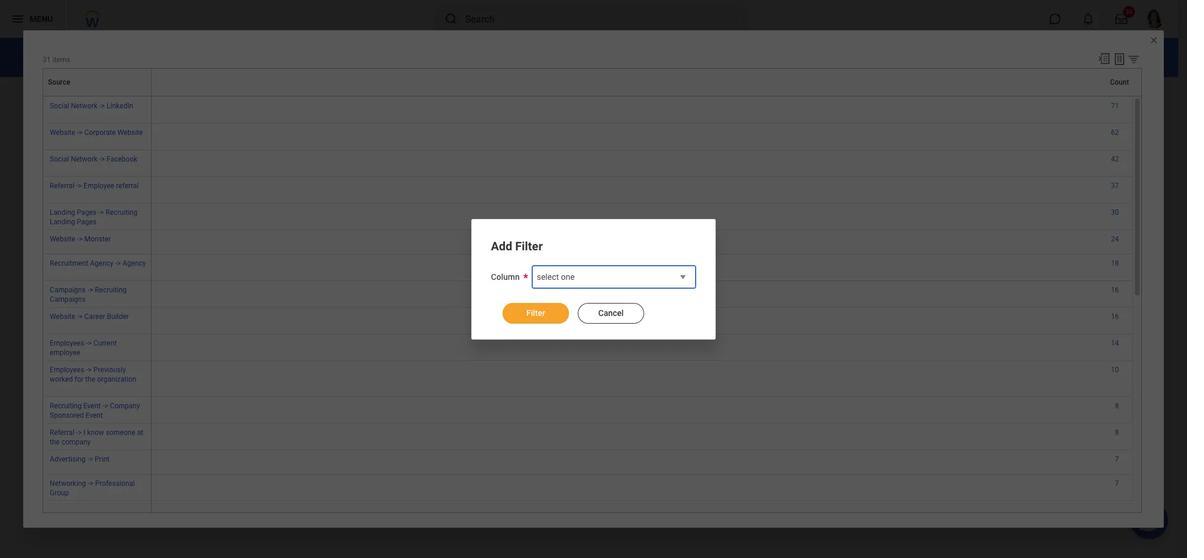 Task type: locate. For each thing, give the bounding box(es) containing it.
social network -> linkedin link
[[50, 99, 133, 110]]

0 horizontal spatial export to excel image
[[1098, 52, 1111, 65]]

social for social network -> linkedin
[[50, 102, 69, 110]]

> inside referral -> i know someone at the company
[[78, 429, 82, 437]]

2 agency from the left
[[123, 260, 146, 268]]

16 up 14
[[1112, 313, 1120, 321]]

2 employees from the top
[[50, 366, 84, 374]]

company
[[62, 439, 91, 447]]

advertising
[[50, 456, 86, 464]]

> up website -> career builder link
[[89, 286, 93, 294]]

source down items
[[48, 78, 70, 86]]

- up website -> career builder link
[[87, 286, 89, 294]]

yes
[[150, 85, 163, 94]]

> left career
[[79, 313, 83, 321]]

> down employee at the left top
[[100, 209, 104, 217]]

1 vertical spatial count
[[583, 279, 603, 288]]

18 button
[[1112, 259, 1121, 268]]

referral inside 'link'
[[50, 182, 74, 190]]

for
[[75, 376, 84, 384]]

1 vertical spatial 16
[[1112, 313, 1120, 321]]

62
[[1112, 129, 1120, 137]]

0 vertical spatial network
[[71, 102, 97, 110]]

1 horizontal spatial agency
[[123, 260, 146, 268]]

1 vertical spatial referral
[[50, 429, 74, 437]]

campaigns -> recruiting campaigns
[[50, 286, 127, 304]]

view printable version (pdf) image
[[1151, 50, 1165, 64]]

website left career
[[50, 313, 75, 321]]

referral
[[116, 182, 139, 190]]

filter button
[[503, 303, 570, 324]]

recruiting event -> company sponsored event link
[[50, 400, 140, 420]]

14
[[1112, 340, 1120, 348]]

1 vertical spatial campaigns
[[50, 296, 86, 304]]

0 vertical spatial landing
[[50, 209, 75, 217]]

network down include evergreen requisitions
[[71, 102, 97, 110]]

> left corporate at top
[[79, 129, 83, 137]]

16 down 18 button
[[1112, 286, 1120, 294]]

31 items
[[43, 56, 70, 64]]

export to excel image left "export to worksheets" icon
[[1098, 52, 1111, 65]]

0 vertical spatial 8 button
[[1116, 402, 1121, 411]]

1 horizontal spatial source
[[81, 51, 119, 65]]

406 main content
[[0, 38, 1179, 495]]

1 vertical spatial filter
[[527, 308, 546, 318]]

> left 'monster'
[[79, 235, 83, 244]]

employees
[[50, 340, 84, 348], [50, 366, 84, 374]]

> left company
[[105, 402, 108, 411]]

8
[[1116, 402, 1120, 411], [1116, 429, 1120, 437]]

> left linkedin
[[101, 102, 105, 110]]

company
[[110, 402, 140, 411]]

16 button down 18 button
[[1112, 286, 1121, 295]]

region containing filter
[[491, 294, 697, 325]]

social network -> linkedin
[[50, 102, 133, 110]]

> left print
[[89, 456, 93, 464]]

employees inside the employees -> current employee
[[50, 340, 84, 348]]

source
[[81, 51, 119, 65], [48, 78, 70, 86]]

landing
[[50, 209, 75, 217], [50, 218, 75, 226]]

1 vertical spatial the
[[50, 439, 60, 447]]

1 vertical spatial 8 button
[[1116, 428, 1121, 438]]

0 vertical spatial campaigns
[[50, 286, 86, 294]]

recruiting up sponsored
[[50, 402, 82, 411]]

select one button
[[532, 265, 697, 290]]

- down the employees -> current employee
[[86, 366, 88, 374]]

1 social from the top
[[50, 102, 69, 110]]

export to excel image inside 406 "main content"
[[1122, 50, 1136, 64]]

> up campaigns -> recruiting campaigns "link"
[[117, 260, 121, 268]]

1 8 from the top
[[1116, 402, 1120, 411]]

the inside employees -> previously worked for the organization
[[85, 376, 95, 384]]

export to excel image
[[1122, 50, 1136, 64], [1098, 52, 1111, 65]]

2 referral from the top
[[50, 429, 74, 437]]

website inside website -> career builder link
[[50, 313, 75, 321]]

0 vertical spatial social
[[50, 102, 69, 110]]

- left company
[[103, 402, 105, 411]]

2 network from the top
[[71, 155, 97, 164]]

1 horizontal spatial count
[[1111, 78, 1130, 86]]

filter right add at the top left
[[516, 239, 543, 253]]

71
[[1112, 102, 1120, 110]]

referral left employee at the left top
[[50, 182, 74, 190]]

> left current
[[88, 340, 92, 348]]

1 vertical spatial 16 button
[[1112, 312, 1121, 322]]

network for linkedin
[[71, 102, 97, 110]]

social
[[50, 102, 69, 110], [50, 155, 69, 164]]

1 employees from the top
[[50, 340, 84, 348]]

- left corporate at top
[[77, 129, 79, 137]]

campaigns down recruitment
[[50, 286, 86, 294]]

71 button
[[1112, 101, 1121, 111]]

- inside 'link'
[[76, 182, 78, 190]]

10
[[1112, 366, 1120, 374]]

network for facebook
[[71, 155, 97, 164]]

406 count
[[567, 239, 619, 288]]

1 vertical spatial source
[[48, 78, 70, 86]]

2 social from the top
[[50, 155, 69, 164]]

referral up company
[[50, 429, 74, 437]]

source inside row element
[[48, 78, 70, 86]]

- left print
[[87, 456, 89, 464]]

- right networking
[[88, 480, 90, 488]]

filter down "select"
[[527, 308, 546, 318]]

landing pages -> recruiting landing pages
[[50, 209, 138, 226]]

0 vertical spatial 7 button
[[1116, 455, 1121, 465]]

employees up employee
[[50, 340, 84, 348]]

> left employee at the left top
[[78, 182, 82, 190]]

website
[[50, 129, 75, 137], [118, 129, 143, 137], [50, 235, 75, 244], [50, 313, 75, 321]]

0 horizontal spatial agency
[[90, 260, 113, 268]]

406 button
[[567, 237, 621, 278]]

employees up worked
[[50, 366, 84, 374]]

network
[[71, 102, 97, 110], [71, 155, 97, 164]]

professional
[[95, 480, 135, 488]]

select to filter grid data image
[[1128, 53, 1141, 65]]

source inside 406 "main content"
[[81, 51, 119, 65]]

> inside the employees -> current employee
[[88, 340, 92, 348]]

1 vertical spatial social
[[50, 155, 69, 164]]

social down the evergreen
[[50, 102, 69, 110]]

recruiting
[[24, 51, 78, 65], [106, 209, 138, 217], [95, 286, 127, 294], [50, 402, 82, 411]]

16 button
[[1112, 286, 1121, 295], [1112, 312, 1121, 322]]

1 horizontal spatial the
[[85, 376, 95, 384]]

recruiting inside 406 "main content"
[[24, 51, 78, 65]]

count right one
[[583, 279, 603, 288]]

notifications large image
[[1083, 13, 1095, 25]]

16 button up 14
[[1112, 312, 1121, 322]]

> inside landing pages -> recruiting landing pages
[[100, 209, 104, 217]]

>
[[101, 102, 105, 110], [79, 129, 83, 137], [101, 155, 105, 164], [78, 182, 82, 190], [100, 209, 104, 217], [79, 235, 83, 244], [117, 260, 121, 268], [89, 286, 93, 294], [79, 313, 83, 321], [88, 340, 92, 348], [88, 366, 92, 374], [105, 402, 108, 411], [78, 429, 82, 437], [89, 456, 93, 464], [90, 480, 93, 488]]

16
[[1112, 286, 1120, 294], [1112, 313, 1120, 321]]

employees inside employees -> previously worked for the organization
[[50, 366, 84, 374]]

0 horizontal spatial count
[[583, 279, 603, 288]]

effectiveness
[[122, 51, 194, 65]]

- up campaigns -> recruiting campaigns "link"
[[115, 260, 117, 268]]

referral -> i know someone at the company link
[[50, 427, 143, 447]]

campaigns up website -> career builder link
[[50, 296, 86, 304]]

cancel
[[599, 308, 624, 318]]

career
[[84, 313, 105, 321]]

campaigns
[[50, 286, 86, 294], [50, 296, 86, 304]]

0 horizontal spatial the
[[50, 439, 60, 447]]

0 vertical spatial employees
[[50, 340, 84, 348]]

0 vertical spatial pages
[[77, 209, 97, 217]]

agency
[[90, 260, 113, 268], [123, 260, 146, 268]]

recruitment
[[50, 260, 88, 268]]

0 vertical spatial 16
[[1112, 286, 1120, 294]]

0 vertical spatial 16 button
[[1112, 286, 1121, 295]]

recruiting inside campaigns -> recruiting campaigns
[[95, 286, 127, 294]]

count
[[1111, 78, 1130, 86], [583, 279, 603, 288]]

1 vertical spatial network
[[71, 155, 97, 164]]

1 referral from the top
[[50, 182, 74, 190]]

network up "referral -> employee referral" 'link'
[[71, 155, 97, 164]]

toolbar
[[1093, 52, 1143, 68]]

- left employee at the left top
[[76, 182, 78, 190]]

website for website -> career builder
[[50, 313, 75, 321]]

search image
[[444, 12, 458, 26]]

18
[[1112, 260, 1120, 268]]

agency down 'monster'
[[90, 260, 113, 268]]

event
[[83, 402, 101, 411], [86, 412, 103, 420]]

1 vertical spatial employees
[[50, 366, 84, 374]]

column
[[491, 272, 520, 282]]

website inside website -> monster link
[[50, 235, 75, 244]]

employees for worked
[[50, 366, 84, 374]]

0 vertical spatial 8
[[1116, 402, 1120, 411]]

406
[[567, 239, 619, 275]]

- left current
[[86, 340, 88, 348]]

0 vertical spatial event
[[83, 402, 101, 411]]

7 button
[[1116, 455, 1121, 465], [1116, 479, 1121, 489]]

0 vertical spatial source
[[81, 51, 119, 65]]

0 vertical spatial referral
[[50, 182, 74, 190]]

1 vertical spatial 7 button
[[1116, 479, 1121, 489]]

social up "referral -> employee referral" 'link'
[[50, 155, 69, 164]]

0 vertical spatial 7
[[1116, 456, 1120, 464]]

37
[[1112, 182, 1120, 190]]

region
[[491, 294, 697, 325]]

> left previously
[[88, 366, 92, 374]]

- down employee at the left top
[[98, 209, 100, 217]]

add filter dialog
[[472, 219, 716, 340]]

cancel button
[[578, 303, 645, 324]]

row element
[[44, 68, 154, 96]]

select one
[[537, 272, 575, 282]]

recruiting up include
[[24, 51, 78, 65]]

monster
[[84, 235, 111, 244]]

configure and view chart data image
[[1126, 109, 1139, 122]]

export to excel image left view printable version (pdf) icon
[[1122, 50, 1136, 64]]

recruiting inside recruiting event -> company sponsored event
[[50, 402, 82, 411]]

1 vertical spatial 8
[[1116, 429, 1120, 437]]

1 vertical spatial 7
[[1116, 480, 1120, 488]]

recruiting up builder
[[95, 286, 127, 294]]

- left career
[[77, 313, 79, 321]]

social for social network -> facebook
[[50, 155, 69, 164]]

referral inside referral -> i know someone at the company
[[50, 429, 74, 437]]

items
[[52, 56, 70, 64]]

requisitions
[[92, 85, 138, 94]]

count down "export to worksheets" icon
[[1111, 78, 1130, 86]]

0 vertical spatial the
[[85, 376, 95, 384]]

1 vertical spatial landing
[[50, 218, 75, 226]]

website left corporate at top
[[50, 129, 75, 137]]

- inside recruiting event -> company sponsored event
[[103, 402, 105, 411]]

2 campaigns from the top
[[50, 296, 86, 304]]

employee
[[50, 349, 80, 357]]

0 horizontal spatial source
[[48, 78, 70, 86]]

7
[[1116, 456, 1120, 464], [1116, 480, 1120, 488]]

agency up campaigns -> recruiting campaigns "link"
[[123, 260, 146, 268]]

recruiting down referral
[[106, 209, 138, 217]]

linkedin
[[107, 102, 133, 110]]

builder
[[107, 313, 129, 321]]

1 network from the top
[[71, 102, 97, 110]]

> left i
[[78, 429, 82, 437]]

1 vertical spatial pages
[[77, 218, 97, 226]]

30 button
[[1112, 208, 1121, 218]]

37 button
[[1112, 181, 1121, 191]]

print
[[95, 456, 110, 464]]

source up row element
[[81, 51, 119, 65]]

2 8 button from the top
[[1116, 428, 1121, 438]]

advertising -> print
[[50, 456, 110, 464]]

10 8 8 7 7
[[1112, 366, 1120, 488]]

1 16 from the top
[[1112, 286, 1120, 294]]

one
[[561, 272, 575, 282]]

1 horizontal spatial export to excel image
[[1122, 50, 1136, 64]]

employees -> previously worked for the organization
[[50, 366, 136, 384]]

- left linkedin
[[99, 102, 101, 110]]

the right for
[[85, 376, 95, 384]]

campaigns -> recruiting campaigns link
[[50, 284, 127, 304]]

website up recruitment
[[50, 235, 75, 244]]

> left professional
[[90, 480, 93, 488]]

- left i
[[76, 429, 78, 437]]

the left company
[[50, 439, 60, 447]]



Task type: vqa. For each thing, say whether or not it's contained in the screenshot.
3rd star icon from the top of the item list element
no



Task type: describe. For each thing, give the bounding box(es) containing it.
1 landing from the top
[[50, 209, 75, 217]]

i
[[84, 429, 86, 437]]

> inside networking -> professional group
[[90, 480, 93, 488]]

landing pages -> recruiting landing pages link
[[50, 206, 138, 226]]

24 button
[[1112, 235, 1121, 244]]

include evergreen requisitions element
[[150, 78, 163, 95]]

recruiting event -> company sponsored event
[[50, 402, 140, 420]]

1 agency from the left
[[90, 260, 113, 268]]

2 landing from the top
[[50, 218, 75, 226]]

networking
[[50, 480, 86, 488]]

> inside campaigns -> recruiting campaigns
[[89, 286, 93, 294]]

> inside 'link'
[[78, 182, 82, 190]]

facebook
[[107, 155, 138, 164]]

recruitment agency -> agency
[[50, 260, 146, 268]]

> inside recruiting event -> company sponsored event
[[105, 402, 108, 411]]

referral for referral -> i know someone at the company
[[50, 429, 74, 437]]

export to worksheets image
[[1113, 52, 1127, 67]]

add filter
[[491, 239, 543, 253]]

website for website -> monster
[[50, 235, 75, 244]]

social network -> facebook
[[50, 155, 138, 164]]

1 pages from the top
[[77, 209, 97, 217]]

1 7 from the top
[[1116, 456, 1120, 464]]

export to excel image for "export to worksheets" icon
[[1098, 52, 1111, 65]]

2 7 from the top
[[1116, 480, 1120, 488]]

employees -> current employee
[[50, 340, 117, 357]]

> left facebook
[[101, 155, 105, 164]]

website up facebook
[[118, 129, 143, 137]]

corporate
[[84, 129, 116, 137]]

select
[[537, 272, 559, 282]]

add
[[491, 239, 513, 253]]

referral -> employee referral link
[[50, 180, 139, 190]]

10 button
[[1112, 366, 1121, 375]]

close image
[[1150, 36, 1159, 45]]

recruiting source effectiveness
[[24, 51, 194, 65]]

include filled/closed job requisitions element
[[338, 78, 351, 95]]

0 vertical spatial filter
[[516, 239, 543, 253]]

organization
[[97, 376, 136, 384]]

42
[[1112, 155, 1120, 164]]

the inside referral -> i know someone at the company
[[50, 439, 60, 447]]

- inside referral -> i know someone at the company
[[76, 429, 78, 437]]

group
[[50, 489, 69, 498]]

recruitment agency -> agency link
[[50, 257, 146, 268]]

- left 'monster'
[[77, 235, 79, 244]]

networking -> professional group link
[[50, 478, 135, 498]]

2 16 from the top
[[1112, 313, 1120, 321]]

include evergreen requisitions
[[24, 85, 138, 94]]

1 campaigns from the top
[[50, 286, 86, 294]]

website -> monster link
[[50, 233, 111, 244]]

30
[[1112, 209, 1120, 217]]

sponsored
[[50, 412, 84, 420]]

- inside networking -> professional group
[[88, 480, 90, 488]]

evergreen
[[53, 85, 90, 94]]

- inside employees -> previously worked for the organization
[[86, 366, 88, 374]]

employees -> current employee link
[[50, 337, 117, 357]]

networking -> professional group
[[50, 480, 135, 498]]

- inside landing pages -> recruiting landing pages
[[98, 209, 100, 217]]

2 8 from the top
[[1116, 429, 1120, 437]]

website -> career builder link
[[50, 310, 129, 321]]

social network -> facebook link
[[50, 153, 138, 164]]

- inside the employees -> current employee
[[86, 340, 88, 348]]

inbox large image
[[1116, 13, 1128, 25]]

2 pages from the top
[[77, 218, 97, 226]]

- inside campaigns -> recruiting campaigns
[[87, 286, 89, 294]]

referral -> i know someone at the company
[[50, 429, 143, 447]]

website -> corporate website
[[50, 129, 143, 137]]

website for website -> corporate website
[[50, 129, 75, 137]]

count inside the 406 count
[[583, 279, 603, 288]]

at
[[137, 429, 143, 437]]

42 button
[[1112, 155, 1121, 164]]

2 16 button from the top
[[1112, 312, 1121, 322]]

62 button
[[1112, 128, 1121, 138]]

export to excel image for view printable version (pdf) icon
[[1122, 50, 1136, 64]]

1 16 button from the top
[[1112, 286, 1121, 295]]

14 button
[[1112, 339, 1121, 348]]

include
[[24, 85, 51, 94]]

1 8 button from the top
[[1116, 402, 1121, 411]]

someone
[[106, 429, 135, 437]]

website -> career builder
[[50, 313, 129, 321]]

recruiting inside landing pages -> recruiting landing pages
[[106, 209, 138, 217]]

profile logan mcneil element
[[1139, 6, 1172, 32]]

worked
[[50, 376, 73, 384]]

24
[[1112, 235, 1120, 244]]

region inside add filter dialog
[[491, 294, 697, 325]]

employees for employee
[[50, 340, 84, 348]]

1 7 button from the top
[[1116, 455, 1121, 465]]

website -> corporate website link
[[50, 126, 143, 137]]

0 vertical spatial count
[[1111, 78, 1130, 86]]

31
[[43, 56, 51, 64]]

2 7 button from the top
[[1116, 479, 1121, 489]]

referral for referral -> employee referral
[[50, 182, 74, 190]]

current
[[94, 340, 117, 348]]

employees -> previously worked for the organization link
[[50, 364, 136, 384]]

recruiting source effectiveness link
[[24, 51, 194, 65]]

website -> monster
[[50, 235, 111, 244]]

employee
[[84, 182, 114, 190]]

> inside employees -> previously worked for the organization
[[88, 366, 92, 374]]

previously
[[94, 366, 126, 374]]

1 vertical spatial event
[[86, 412, 103, 420]]

know
[[87, 429, 104, 437]]

- left facebook
[[99, 155, 101, 164]]

advertising -> print link
[[50, 453, 110, 464]]

referral -> employee referral
[[50, 182, 139, 190]]

filter inside button
[[527, 308, 546, 318]]



